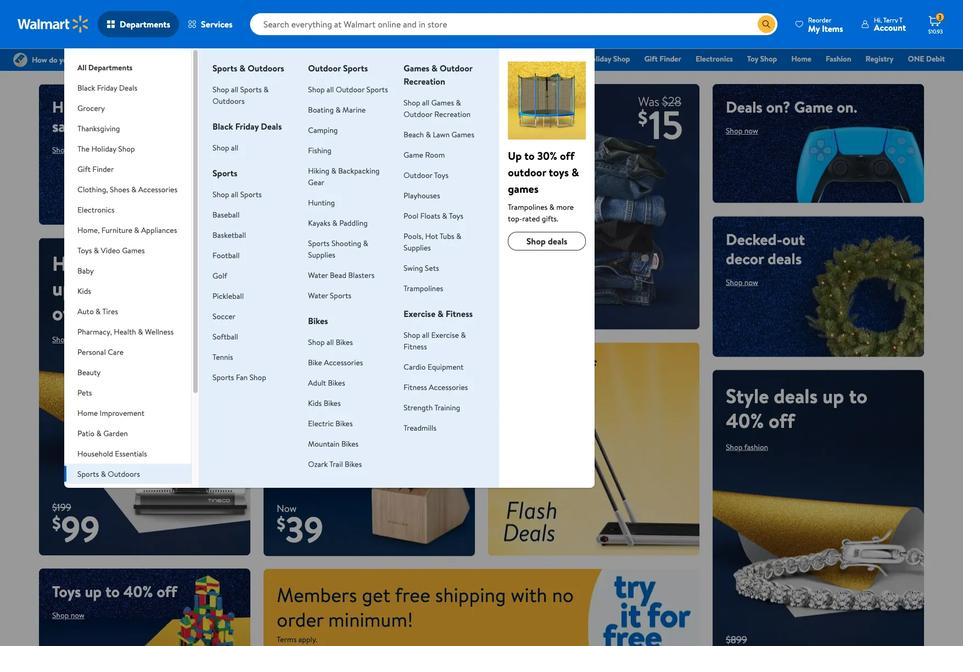 Task type: locate. For each thing, give the bounding box(es) containing it.
black friday deals for black friday deals dropdown button
[[77, 82, 137, 93]]

0 horizontal spatial holiday
[[91, 143, 116, 154]]

paddling
[[339, 217, 368, 228]]

thanksgiving inside dropdown button
[[77, 123, 120, 134]]

& inside shop all exercise & fitness
[[461, 329, 466, 340]]

wellness
[[145, 326, 174, 337]]

finder for gift finder link
[[660, 53, 682, 64]]

essentials down walmart site-wide search box
[[467, 53, 500, 64]]

shop inside shop all games & outdoor recreation
[[404, 97, 421, 108]]

deals for shop deals
[[548, 235, 568, 247]]

on?
[[767, 96, 791, 118]]

0 horizontal spatial gift finder
[[77, 163, 114, 174]]

1 horizontal spatial electronics
[[696, 53, 733, 64]]

patio
[[77, 428, 95, 438]]

2 water from the top
[[308, 290, 328, 301]]

0 horizontal spatial grocery
[[77, 102, 105, 113]]

electric bikes
[[308, 418, 353, 429]]

0 horizontal spatial black friday deals
[[77, 82, 137, 93]]

deals for home deals are served
[[321, 355, 355, 376]]

all for outdoor sports
[[327, 84, 334, 94]]

gift up clothing, at the top of the page
[[77, 163, 91, 174]]

1 vertical spatial grocery
[[77, 102, 105, 113]]

save
[[277, 239, 347, 288]]

outdoors down "household essentials" dropdown button
[[108, 468, 140, 479]]

1 horizontal spatial essentials
[[467, 53, 500, 64]]

friday up shop all outdoor sports on the left of page
[[376, 53, 397, 64]]

water
[[308, 269, 328, 280], [308, 290, 328, 301]]

1 vertical spatial friday
[[97, 82, 117, 93]]

1 vertical spatial exercise
[[432, 329, 459, 340]]

tubs
[[440, 230, 455, 241]]

home improvement
[[77, 407, 145, 418]]

shop deals
[[527, 235, 568, 247]]

finder inside "dropdown button"
[[92, 163, 114, 174]]

trampolines inside up to 30% off outdoor toys & games trampolines & more top-rated gifts.
[[508, 201, 548, 212]]

boating & marine
[[308, 104, 366, 115]]

1 horizontal spatial sports & outdoors
[[213, 62, 284, 74]]

up for sports
[[502, 355, 521, 376]]

friday up shop all link
[[235, 120, 259, 132]]

1 horizontal spatial accessories
[[324, 357, 363, 368]]

training
[[435, 402, 461, 413]]

up for outdoor
[[508, 148, 522, 163]]

& inside hiking & backpacking gear
[[331, 165, 337, 176]]

1 vertical spatial outdoors
[[213, 95, 245, 106]]

&
[[460, 53, 465, 64], [240, 62, 246, 74], [432, 62, 438, 74], [264, 84, 269, 94], [456, 97, 461, 108], [336, 104, 341, 115], [426, 129, 431, 140], [572, 164, 579, 180], [331, 165, 337, 176], [131, 184, 137, 194], [550, 201, 555, 212], [442, 210, 448, 221], [332, 217, 338, 228], [134, 224, 139, 235], [456, 230, 462, 241], [363, 238, 368, 248], [94, 245, 99, 255], [96, 306, 101, 316], [438, 308, 444, 320], [138, 326, 143, 337], [461, 329, 466, 340], [96, 428, 102, 438], [101, 468, 106, 479], [131, 489, 136, 499]]

1 horizontal spatial 40%
[[543, 355, 572, 376]]

& inside shop all games & outdoor recreation
[[456, 97, 461, 108]]

now for decked-out decor deals
[[745, 277, 759, 287]]

accessories up training
[[429, 382, 468, 392]]

1 horizontal spatial gift finder
[[645, 53, 682, 64]]

toy shop
[[748, 53, 778, 64]]

home inside the home deals up to 30% off
[[52, 250, 104, 277]]

black friday deals up tech
[[77, 82, 137, 93]]

order
[[277, 605, 324, 633]]

gift finder for gift finder link
[[645, 53, 682, 64]]

$199
[[52, 500, 71, 514]]

on.
[[837, 96, 858, 118]]

black friday deals inside black friday deals dropdown button
[[77, 82, 137, 93]]

0 vertical spatial exercise
[[404, 308, 436, 320]]

walmart+
[[913, 69, 945, 79]]

0 vertical spatial kids
[[77, 285, 91, 296]]

kids down adult
[[308, 397, 322, 408]]

holiday inside dropdown button
[[91, 143, 116, 154]]

0 horizontal spatial supplies
[[77, 500, 105, 511]]

deals for home deals up to 30% off
[[109, 250, 153, 277]]

recreation up the lawn
[[435, 109, 471, 119]]

1 horizontal spatial supplies
[[308, 249, 335, 260]]

outdoors up shop all link
[[213, 95, 245, 106]]

grocery & essentials
[[431, 53, 500, 64]]

2 vertical spatial friday
[[235, 120, 259, 132]]

0 vertical spatial up
[[52, 274, 74, 302]]

hunting
[[308, 197, 335, 208]]

shop inside the holiday shop link
[[614, 53, 630, 64]]

& inside 'dropdown button'
[[96, 428, 102, 438]]

the holiday shop inside dropdown button
[[77, 143, 135, 154]]

gift inside gift finder "dropdown button"
[[77, 163, 91, 174]]

$ for 39
[[277, 511, 286, 536]]

finder up clothing, at the top of the page
[[92, 163, 114, 174]]

30% inside the home deals up to 30% off
[[102, 274, 138, 302]]

games
[[404, 62, 430, 74], [432, 97, 454, 108], [452, 129, 475, 140], [122, 245, 145, 255]]

bikes up trail
[[342, 438, 359, 449]]

0 vertical spatial the holiday shop
[[572, 53, 630, 64]]

1 horizontal spatial grocery
[[431, 53, 458, 64]]

deals right the decor
[[768, 248, 802, 269]]

home inside "dropdown button"
[[77, 407, 98, 418]]

2 vertical spatial outdoors
[[108, 468, 140, 479]]

0 vertical spatial electronics
[[696, 53, 733, 64]]

trampolines up "rated"
[[508, 201, 548, 212]]

2 horizontal spatial supplies
[[404, 242, 431, 253]]

black friday deals for black friday deals link
[[356, 53, 417, 64]]

baseball link
[[213, 209, 240, 220]]

outdoor inside games & outdoor recreation
[[440, 62, 473, 74]]

0 horizontal spatial finder
[[92, 163, 114, 174]]

toys & video games
[[77, 245, 145, 255]]

sports inside sports & outdoors dropdown button
[[77, 468, 99, 479]]

shop now for home deals are served
[[277, 384, 309, 395]]

1 vertical spatial departments
[[88, 62, 133, 73]]

black friday deals up shop all outdoor sports on the left of page
[[356, 53, 417, 64]]

1 horizontal spatial black
[[213, 120, 233, 132]]

1 horizontal spatial $
[[277, 511, 286, 536]]

huge
[[161, 96, 194, 118]]

up up outdoor
[[508, 148, 522, 163]]

home down my
[[792, 53, 812, 64]]

grocery inside dropdown button
[[77, 102, 105, 113]]

water sports link
[[308, 290, 352, 301]]

0 vertical spatial black friday deals
[[356, 53, 417, 64]]

0 vertical spatial trampolines
[[508, 201, 548, 212]]

members get free shipping with no order minimum! terms apply.
[[277, 581, 574, 645]]

0 horizontal spatial electronics
[[77, 204, 115, 215]]

shop now for home deals up to 30% off
[[52, 334, 85, 345]]

0 vertical spatial thanksgiving
[[514, 53, 558, 64]]

sports fan shop link
[[213, 372, 266, 382]]

supplies down pools,
[[404, 242, 431, 253]]

1 vertical spatial holiday
[[91, 143, 116, 154]]

0 vertical spatial black
[[356, 53, 374, 64]]

game down beach
[[404, 149, 423, 160]]

0 vertical spatial departments
[[120, 18, 170, 30]]

outdoor inside shop all games & outdoor recreation
[[404, 109, 433, 119]]

0 vertical spatial the
[[572, 53, 584, 64]]

the inside dropdown button
[[77, 143, 90, 154]]

shop now link for toys up to 40% off
[[52, 610, 85, 621]]

sports & outdoors up the shop all sports & outdoors link
[[213, 62, 284, 74]]

deals right the style
[[774, 382, 818, 409]]

style
[[726, 382, 769, 409]]

home for home improvement
[[77, 407, 98, 418]]

0 horizontal spatial gift
[[77, 163, 91, 174]]

trampolines down swing sets link
[[404, 283, 443, 293]]

1 vertical spatial electronics
[[77, 204, 115, 215]]

now down 'savings'
[[71, 144, 85, 155]]

0 horizontal spatial thanksgiving
[[77, 123, 120, 134]]

kids inside kids dropdown button
[[77, 285, 91, 296]]

seasonal decor & party supplies button
[[64, 484, 191, 516]]

up inside style deals up to 40% off
[[823, 382, 845, 409]]

0 vertical spatial gift
[[645, 53, 658, 64]]

gift finder
[[645, 53, 682, 64], [77, 163, 114, 174]]

0 vertical spatial sports & outdoors
[[213, 62, 284, 74]]

shop all games & outdoor recreation link
[[404, 97, 471, 119]]

supplies inside seasonal decor & party supplies
[[77, 500, 105, 511]]

2 horizontal spatial outdoors
[[248, 62, 284, 74]]

& inside games & outdoor recreation
[[432, 62, 438, 74]]

accessories for bike accessories
[[324, 357, 363, 368]]

off
[[560, 148, 575, 163], [52, 299, 78, 327], [576, 355, 596, 376], [769, 407, 795, 434], [157, 581, 177, 602]]

kayaks & paddling link
[[308, 217, 368, 228]]

$ inside $199 $ 99
[[52, 511, 61, 535]]

home up adult
[[277, 355, 317, 376]]

outdoor up shop all games & outdoor recreation
[[440, 62, 473, 74]]

1 vertical spatial essentials
[[115, 448, 147, 459]]

departments up all departments link
[[120, 18, 170, 30]]

sports inside sports shooting & supplies
[[308, 238, 330, 248]]

1 vertical spatial sports & outdoors
[[77, 468, 140, 479]]

registry
[[866, 53, 894, 64]]

home for home deals are served
[[277, 355, 317, 376]]

beach & lawn games link
[[404, 129, 475, 140]]

deals inside black friday deals dropdown button
[[119, 82, 137, 93]]

grocery up 'savings'
[[77, 102, 105, 113]]

home down home,
[[52, 250, 104, 277]]

supplies inside pools, hot tubs & supplies
[[404, 242, 431, 253]]

0 vertical spatial accessories
[[138, 184, 178, 194]]

gift finder left electronics link
[[645, 53, 682, 64]]

electronics for the electronics dropdown button
[[77, 204, 115, 215]]

now dollar 39 null group
[[264, 501, 324, 556]]

to inside up to 40% off sports gear
[[525, 355, 539, 376]]

1 vertical spatial thanksgiving
[[77, 123, 120, 134]]

outdoor up marine
[[336, 84, 365, 94]]

the right thanksgiving link at the right top of page
[[572, 53, 584, 64]]

supplies up bead
[[308, 249, 335, 260]]

1 vertical spatial gift finder
[[77, 163, 114, 174]]

2 horizontal spatial 40%
[[726, 407, 764, 434]]

0 horizontal spatial black
[[77, 82, 95, 93]]

all inside shop all exercise & fitness
[[422, 329, 430, 340]]

exercise down trampolines link
[[404, 308, 436, 320]]

items
[[822, 22, 844, 34]]

electronics inside dropdown button
[[77, 204, 115, 215]]

$199 $ 99
[[52, 500, 100, 553]]

recreation up shop all games & outdoor recreation link
[[404, 75, 445, 87]]

home up patio
[[77, 407, 98, 418]]

1 horizontal spatial thanksgiving
[[514, 53, 558, 64]]

bikes right trail
[[345, 458, 362, 469]]

outdoor up playhouses
[[404, 169, 433, 180]]

1 vertical spatial recreation
[[435, 109, 471, 119]]

friday inside dropdown button
[[97, 82, 117, 93]]

0 vertical spatial essentials
[[467, 53, 500, 64]]

gift finder up clothing, at the top of the page
[[77, 163, 114, 174]]

deals down the gifts.
[[548, 235, 568, 247]]

games down home, furniture & appliances dropdown button
[[122, 245, 145, 255]]

shop now link for deals on? game on.
[[726, 125, 759, 136]]

0 horizontal spatial accessories
[[138, 184, 178, 194]]

up to 30% off outdoor toys & games trampolines & more top-rated gifts.
[[508, 148, 579, 224]]

0 vertical spatial outdoors
[[248, 62, 284, 74]]

tennis link
[[213, 351, 233, 362]]

sports & outdoors
[[213, 62, 284, 74], [77, 468, 140, 479]]

soccer link
[[213, 311, 236, 321]]

Walmart Site-Wide search field
[[250, 13, 778, 35]]

now for home deals up to 30% off
[[71, 334, 85, 345]]

1 vertical spatial 40%
[[726, 407, 764, 434]]

now down the decor
[[745, 277, 759, 287]]

beauty button
[[64, 362, 191, 382]]

debit
[[927, 53, 945, 64]]

now down sports on the bottom right
[[520, 403, 534, 414]]

supplies for seasonal decor & party supplies
[[77, 500, 105, 511]]

2 vertical spatial 40%
[[123, 581, 153, 602]]

adult
[[308, 377, 326, 388]]

electronics down clothing, at the top of the page
[[77, 204, 115, 215]]

outdoors inside dropdown button
[[108, 468, 140, 479]]

1 vertical spatial gift
[[77, 163, 91, 174]]

0 horizontal spatial outdoors
[[108, 468, 140, 479]]

fitness up cardio
[[404, 341, 427, 352]]

& inside sports shooting & supplies
[[363, 238, 368, 248]]

hi, terry t account
[[874, 15, 906, 34]]

gift right the holiday shop link
[[645, 53, 658, 64]]

shop now for toys up to 40% off
[[52, 610, 85, 621]]

black friday deals up shop all link
[[213, 120, 282, 132]]

pools,
[[404, 230, 424, 241]]

deals up kids dropdown button
[[109, 250, 153, 277]]

up for home deals up to 30% off
[[52, 274, 74, 302]]

accessories inside clothing, shoes & accessories dropdown button
[[138, 184, 178, 194]]

0 vertical spatial holiday
[[586, 53, 612, 64]]

grocery up shop all games & outdoor recreation
[[431, 53, 458, 64]]

black friday deals inside black friday deals link
[[356, 53, 417, 64]]

sports inside shop all sports & outdoors
[[240, 84, 262, 94]]

1 horizontal spatial outdoors
[[213, 95, 245, 106]]

shop all sports & outdoors
[[213, 84, 269, 106]]

up inside up to 30% off outdoor toys & games trampolines & more top-rated gifts.
[[508, 148, 522, 163]]

baseball
[[213, 209, 240, 220]]

0 horizontal spatial 30%
[[102, 274, 138, 302]]

friday up tech
[[97, 82, 117, 93]]

all for sports
[[231, 189, 238, 199]]

games inside games & outdoor recreation
[[404, 62, 430, 74]]

now down deals on? game on.
[[745, 125, 759, 136]]

lawn
[[433, 129, 450, 140]]

1 vertical spatial water
[[308, 290, 328, 301]]

$10.93
[[929, 27, 943, 35]]

1 vertical spatial trampolines
[[404, 283, 443, 293]]

thanksgiving down search search box
[[514, 53, 558, 64]]

all departments
[[77, 62, 133, 73]]

gift finder inside "dropdown button"
[[77, 163, 114, 174]]

water left bead
[[308, 269, 328, 280]]

all inside shop all sports & outdoors
[[231, 84, 238, 94]]

now up personal
[[71, 334, 85, 345]]

kids up auto
[[77, 285, 91, 296]]

up inside the home deals up to 30% off
[[52, 274, 74, 302]]

0 horizontal spatial sports & outdoors
[[77, 468, 140, 479]]

fashion
[[745, 441, 769, 452]]

0 horizontal spatial the holiday shop
[[77, 143, 135, 154]]

1 vertical spatial black friday deals
[[77, 82, 137, 93]]

all inside shop all games & outdoor recreation
[[422, 97, 430, 108]]

0 vertical spatial water
[[308, 269, 328, 280]]

0 vertical spatial recreation
[[404, 75, 445, 87]]

sports & outdoors down 'household essentials'
[[77, 468, 140, 479]]

1 horizontal spatial finder
[[660, 53, 682, 64]]

now down toys up to 40% off
[[71, 610, 85, 621]]

2 vertical spatial accessories
[[429, 382, 468, 392]]

0 horizontal spatial up
[[52, 274, 74, 302]]

2 horizontal spatial black friday deals
[[356, 53, 417, 64]]

1 water from the top
[[308, 269, 328, 280]]

game
[[795, 96, 834, 118], [404, 149, 423, 160]]

pets button
[[64, 382, 191, 403]]

fitness up shop all exercise & fitness link
[[446, 308, 473, 320]]

1 horizontal spatial the
[[572, 53, 584, 64]]

outdoor up beach
[[404, 109, 433, 119]]

beach
[[404, 129, 424, 140]]

thanksgiving for "thanksgiving" dropdown button
[[77, 123, 120, 134]]

essentials inside grocery & essentials link
[[467, 53, 500, 64]]

1 vertical spatial game
[[404, 149, 423, 160]]

up inside up to 40% off sports gear
[[502, 355, 521, 376]]

hiking & backpacking gear link
[[308, 165, 380, 187]]

home link
[[787, 53, 817, 65]]

supplies down seasonal
[[77, 500, 105, 511]]

care
[[108, 346, 124, 357]]

0 horizontal spatial kids
[[77, 285, 91, 296]]

fashion link
[[821, 53, 857, 65]]

departments up black friday deals dropdown button
[[88, 62, 133, 73]]

deals inside the home deals up to 30% off
[[109, 250, 153, 277]]

0 horizontal spatial trampolines
[[404, 283, 443, 293]]

bikes
[[308, 315, 328, 327], [336, 336, 353, 347], [328, 377, 345, 388], [324, 397, 341, 408], [336, 418, 353, 429], [342, 438, 359, 449], [345, 458, 362, 469]]

2 horizontal spatial accessories
[[429, 382, 468, 392]]

shop deals link
[[508, 232, 586, 251]]

hiking & backpacking gear
[[308, 165, 380, 187]]

toy shop link
[[743, 53, 782, 65]]

exercise down "exercise & fitness"
[[432, 329, 459, 340]]

off inside style deals up to 40% off
[[769, 407, 795, 434]]

30% up toys
[[538, 148, 558, 163]]

$ inside now $ 39
[[277, 511, 286, 536]]

outdoors inside shop all sports & outdoors
[[213, 95, 245, 106]]

thanksgiving down tech
[[77, 123, 120, 134]]

games down games & outdoor recreation
[[432, 97, 454, 108]]

black down all
[[77, 82, 95, 93]]

holiday for the holiday shop link
[[586, 53, 612, 64]]

auto & tires button
[[64, 301, 191, 321]]

1 vertical spatial finder
[[92, 163, 114, 174]]

water for water bead blasters
[[308, 269, 328, 280]]

electric bikes link
[[308, 418, 353, 429]]

walmart image
[[18, 15, 89, 33]]

1 vertical spatial up
[[502, 355, 521, 376]]

games
[[508, 181, 539, 196]]

1 vertical spatial 30%
[[102, 274, 138, 302]]

black inside black friday deals link
[[356, 53, 374, 64]]

gear
[[547, 374, 577, 395]]

toys & video games button
[[64, 240, 191, 260]]

water down "water bead blasters" link
[[308, 290, 328, 301]]

0 vertical spatial game
[[795, 96, 834, 118]]

hunting link
[[308, 197, 335, 208]]

game left on.
[[795, 96, 834, 118]]

game room
[[404, 149, 445, 160]]

the down 'savings'
[[77, 143, 90, 154]]

black up shop all link
[[213, 120, 233, 132]]

now up kids bikes link
[[295, 384, 309, 395]]

40% inside style deals up to 40% off
[[726, 407, 764, 434]]

finder left electronics link
[[660, 53, 682, 64]]

0 vertical spatial 40%
[[543, 355, 572, 376]]

0 horizontal spatial essentials
[[115, 448, 147, 459]]

clothing, shoes & accessories button
[[64, 179, 191, 199]]

outdoors
[[248, 62, 284, 74], [213, 95, 245, 106], [108, 468, 140, 479]]

accessories down the shop all bikes
[[324, 357, 363, 368]]

1 horizontal spatial 30%
[[538, 148, 558, 163]]

fitness inside shop all exercise & fitness
[[404, 341, 427, 352]]

all for bikes
[[327, 336, 334, 347]]

friday for black friday deals link
[[376, 53, 397, 64]]

1 horizontal spatial holiday
[[586, 53, 612, 64]]

2 vertical spatial up
[[85, 581, 102, 602]]

games up shop all games & outdoor recreation link
[[404, 62, 430, 74]]

departments inside popup button
[[120, 18, 170, 30]]

apply.
[[299, 634, 318, 645]]

outdoors up shop all sports & outdoors
[[248, 62, 284, 74]]

appliances
[[141, 224, 177, 235]]

served
[[384, 355, 428, 376]]

shop inside shop all sports & outdoors
[[213, 84, 229, 94]]

1 vertical spatial accessories
[[324, 357, 363, 368]]

toys inside toys & video games dropdown button
[[77, 245, 92, 255]]

cardio equipment
[[404, 361, 464, 372]]

2 horizontal spatial up
[[823, 382, 845, 409]]

top-
[[508, 213, 523, 224]]

1 horizontal spatial the holiday shop
[[572, 53, 630, 64]]

30% up 'tires'
[[102, 274, 138, 302]]

1 vertical spatial up
[[823, 382, 845, 409]]

garden
[[103, 428, 128, 438]]

electronics left toy
[[696, 53, 733, 64]]

gift for gift finder link
[[645, 53, 658, 64]]

exercise inside shop all exercise & fitness
[[432, 329, 459, 340]]

shop
[[614, 53, 630, 64], [761, 53, 778, 64], [213, 84, 229, 94], [308, 84, 325, 94], [404, 97, 421, 108], [726, 125, 743, 136], [213, 142, 229, 153], [118, 143, 135, 154], [52, 144, 69, 155], [213, 189, 229, 199], [527, 235, 546, 247], [726, 277, 743, 287], [404, 329, 421, 340], [52, 334, 69, 345], [308, 336, 325, 347], [250, 372, 266, 382], [277, 384, 294, 395], [502, 403, 518, 414], [726, 441, 743, 452], [52, 610, 69, 621]]

shop now for decked-out decor deals
[[726, 277, 759, 287]]

essentials down patio & garden 'dropdown button'
[[115, 448, 147, 459]]

up left gear
[[502, 355, 521, 376]]

0 horizontal spatial game
[[404, 149, 423, 160]]

floats
[[421, 210, 441, 221]]

tech
[[88, 96, 118, 118]]

deals up the adult bikes
[[321, 355, 355, 376]]

0 vertical spatial gift finder
[[645, 53, 682, 64]]

black inside black friday deals dropdown button
[[77, 82, 95, 93]]

shop now link for high tech gifts, huge savings
[[52, 144, 85, 155]]

black up shop all outdoor sports on the left of page
[[356, 53, 374, 64]]

accessories down gift finder "dropdown button"
[[138, 184, 178, 194]]

fitness down cardio
[[404, 382, 427, 392]]

1 horizontal spatial friday
[[235, 120, 259, 132]]

gift inside gift finder link
[[645, 53, 658, 64]]

shop inside the holiday shop dropdown button
[[118, 143, 135, 154]]

sports shooting & supplies link
[[308, 238, 368, 260]]

1 vertical spatial black
[[77, 82, 95, 93]]

games & outdoor recreation
[[404, 62, 473, 87]]

shop all sports
[[213, 189, 262, 199]]

deals inside style deals up to 40% off
[[774, 382, 818, 409]]

softball link
[[213, 331, 238, 342]]



Task type: describe. For each thing, give the bounding box(es) containing it.
deals inside decked-out decor deals
[[768, 248, 802, 269]]

home for home
[[792, 53, 812, 64]]

1 horizontal spatial black friday deals
[[213, 120, 282, 132]]

shop all bikes
[[308, 336, 353, 347]]

bikes up mountain bikes link
[[336, 418, 353, 429]]

now for home deals are served
[[295, 384, 309, 395]]

shop all exercise & fitness link
[[404, 329, 466, 352]]

essentials inside "household essentials" dropdown button
[[115, 448, 147, 459]]

hot
[[425, 230, 438, 241]]

electronics link
[[691, 53, 738, 65]]

deals for style deals up to 40% off
[[774, 382, 818, 409]]

kids bikes link
[[308, 397, 341, 408]]

party
[[138, 489, 155, 499]]

trampolines link
[[404, 283, 443, 293]]

boating & marine link
[[308, 104, 366, 115]]

recreation inside shop all games & outdoor recreation
[[435, 109, 471, 119]]

health
[[114, 326, 136, 337]]

to inside style deals up to 40% off
[[849, 382, 868, 409]]

recreation inside games & outdoor recreation
[[404, 75, 445, 87]]

now for high tech gifts, huge savings
[[71, 144, 85, 155]]

supplies for pools, hot tubs & supplies
[[404, 242, 431, 253]]

$ for 99
[[52, 511, 61, 535]]

reorder
[[809, 15, 832, 24]]

bikes up the shop all bikes
[[308, 315, 328, 327]]

the holiday shop for the holiday shop link
[[572, 53, 630, 64]]

toys
[[549, 164, 569, 180]]

off inside up to 40% off sports gear
[[576, 355, 596, 376]]

now $ 39
[[277, 501, 324, 553]]

more
[[557, 201, 574, 212]]

one
[[908, 53, 925, 64]]

black for black friday deals link
[[356, 53, 374, 64]]

up for style deals up to 40% off
[[823, 382, 845, 409]]

clothing,
[[77, 184, 108, 194]]

deals inside black friday deals link
[[399, 53, 417, 64]]

the for the holiday shop link
[[572, 53, 584, 64]]

pharmacy, health & wellness
[[77, 326, 174, 337]]

now for deals on? game on.
[[745, 125, 759, 136]]

cardio
[[404, 361, 426, 372]]

supplies inside sports shooting & supplies
[[308, 249, 335, 260]]

now for toys up to 40% off
[[71, 610, 85, 621]]

& inside shop all sports & outdoors
[[264, 84, 269, 94]]

40% inside up to 40% off sports gear
[[543, 355, 572, 376]]

friday for black friday deals dropdown button
[[97, 82, 117, 93]]

gear
[[308, 177, 325, 187]]

toys up to 40% off
[[52, 581, 177, 602]]

one debit walmart+
[[908, 53, 945, 79]]

games inside shop all games & outdoor recreation
[[432, 97, 454, 108]]

shop all outdoor sports link
[[308, 84, 388, 94]]

thanksgiving for thanksgiving link at the right top of page
[[514, 53, 558, 64]]

outdoor up shop all outdoor sports on the left of page
[[308, 62, 341, 74]]

3
[[939, 12, 942, 22]]

water for water sports
[[308, 290, 328, 301]]

accessories for fitness accessories
[[429, 382, 468, 392]]

thanksgiving link
[[509, 53, 563, 65]]

30% inside up to 30% off outdoor toys & games trampolines & more top-rated gifts.
[[538, 148, 558, 163]]

electronics button
[[64, 199, 191, 220]]

electric
[[308, 418, 334, 429]]

sports & outdoors inside dropdown button
[[77, 468, 140, 479]]

was dollar $199, now dollar 99 group
[[39, 500, 100, 555]]

football
[[213, 250, 240, 260]]

1 horizontal spatial game
[[795, 96, 834, 118]]

big!
[[356, 239, 412, 288]]

Search search field
[[250, 13, 778, 35]]

beach & lawn games
[[404, 129, 475, 140]]

shop now link for decked-out decor deals
[[726, 277, 759, 287]]

shipping
[[435, 581, 506, 608]]

shop now link for home deals are served
[[277, 384, 309, 395]]

bikes up bike accessories
[[336, 336, 353, 347]]

save big!
[[277, 239, 412, 288]]

pools, hot tubs & supplies link
[[404, 230, 462, 253]]

& inside seasonal decor & party supplies
[[131, 489, 136, 499]]

shop now link for home deals up to 30% off
[[52, 334, 85, 345]]

the for the holiday shop dropdown button
[[77, 143, 90, 154]]

blasters
[[348, 269, 375, 280]]

games inside dropdown button
[[122, 245, 145, 255]]

shop all exercise & fitness
[[404, 329, 466, 352]]

boating
[[308, 104, 334, 115]]

off inside up to 30% off outdoor toys & games trampolines & more top-rated gifts.
[[560, 148, 575, 163]]

home, furniture & appliances button
[[64, 220, 191, 240]]

departments button
[[98, 11, 179, 37]]

gift finder link
[[640, 53, 687, 65]]

shop inside shop all exercise & fitness
[[404, 329, 421, 340]]

the holiday shop for the holiday shop dropdown button
[[77, 143, 135, 154]]

pets
[[77, 387, 92, 398]]

& inside pools, hot tubs & supplies
[[456, 230, 462, 241]]

shop all bikes link
[[308, 336, 353, 347]]

holiday for the holiday shop dropdown button
[[91, 143, 116, 154]]

personal
[[77, 346, 106, 357]]

outdoor
[[508, 164, 547, 180]]

black for black friday deals dropdown button
[[77, 82, 95, 93]]

exercise & fitness
[[404, 308, 473, 320]]

electronics for electronics link
[[696, 53, 733, 64]]

2 vertical spatial fitness
[[404, 382, 427, 392]]

grocery & essentials link
[[426, 53, 505, 65]]

kids for kids bikes
[[308, 397, 322, 408]]

grocery for grocery & essentials
[[431, 53, 458, 64]]

all for exercise & fitness
[[422, 329, 430, 340]]

bikes right adult
[[328, 377, 345, 388]]

room
[[425, 149, 445, 160]]

kids for kids
[[77, 285, 91, 296]]

decked-out decor deals
[[726, 228, 805, 269]]

home for home deals up to 30% off
[[52, 250, 104, 277]]

adult bikes link
[[308, 377, 345, 388]]

gift finder for gift finder "dropdown button"
[[77, 163, 114, 174]]

now
[[277, 501, 297, 515]]

treadmills link
[[404, 422, 437, 433]]

shop inside "shop deals" link
[[527, 235, 546, 247]]

0 vertical spatial fitness
[[446, 308, 473, 320]]

game room link
[[404, 149, 445, 160]]

free
[[395, 581, 431, 608]]

finder for gift finder "dropdown button"
[[92, 163, 114, 174]]

shop now for high tech gifts, huge savings
[[52, 144, 85, 155]]

gift for gift finder "dropdown button"
[[77, 163, 91, 174]]

minimum!
[[328, 605, 413, 633]]

beauty
[[77, 367, 101, 377]]

water bead blasters link
[[308, 269, 375, 280]]

shop inside toy shop link
[[761, 53, 778, 64]]

fishing link
[[308, 145, 332, 155]]

bead
[[330, 269, 347, 280]]

my
[[809, 22, 820, 34]]

bikes up electric bikes
[[324, 397, 341, 408]]

with
[[511, 581, 548, 608]]

sports & outdoors image
[[508, 62, 586, 140]]

improvement
[[100, 407, 145, 418]]

personal care button
[[64, 342, 191, 362]]

pool floats & toys
[[404, 210, 464, 221]]

pickleball
[[213, 290, 244, 301]]

seasonal
[[77, 489, 106, 499]]

games right the lawn
[[452, 129, 475, 140]]

to inside up to 30% off outdoor toys & games trampolines & more top-rated gifts.
[[525, 148, 535, 163]]

home,
[[77, 224, 100, 235]]

search icon image
[[762, 20, 771, 29]]

off inside the home deals up to 30% off
[[52, 299, 78, 327]]

mountain
[[308, 438, 340, 449]]

mountain bikes link
[[308, 438, 359, 449]]

0 horizontal spatial 40%
[[123, 581, 153, 602]]

shop now for deals on? game on.
[[726, 125, 759, 136]]

all
[[77, 62, 87, 73]]

outdoor sports
[[308, 62, 368, 74]]

shooting
[[332, 238, 361, 248]]

members
[[277, 581, 357, 608]]

tires
[[102, 306, 118, 316]]

1 horizontal spatial up
[[85, 581, 102, 602]]

pharmacy,
[[77, 326, 112, 337]]

camping link
[[308, 124, 338, 135]]

ozark trail bikes
[[308, 458, 362, 469]]

savings
[[52, 115, 101, 137]]

services
[[201, 18, 233, 30]]

seasonal decor & party supplies
[[77, 489, 155, 511]]

shop all sports link
[[213, 189, 262, 199]]

home improvement button
[[64, 403, 191, 423]]

strength
[[404, 402, 433, 413]]

shoes
[[110, 184, 130, 194]]

fan
[[236, 372, 248, 382]]

to inside the home deals up to 30% off
[[79, 274, 97, 302]]

all for games & outdoor recreation
[[422, 97, 430, 108]]

the holiday shop link
[[567, 53, 635, 65]]

sets
[[425, 262, 439, 273]]

sports
[[502, 374, 543, 395]]

black friday deals link
[[351, 53, 422, 65]]

grocery for grocery
[[77, 102, 105, 113]]



Task type: vqa. For each thing, say whether or not it's contained in the screenshot.
$ 11
no



